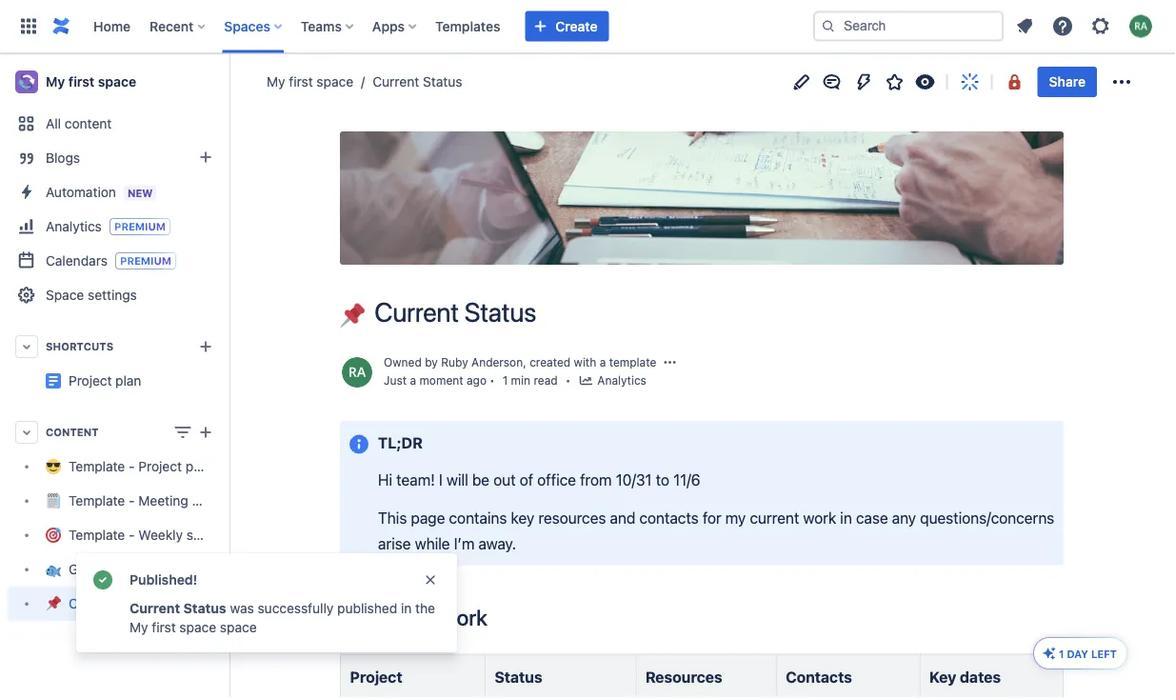 Task type: vqa. For each thing, say whether or not it's contained in the screenshot.
first within was successfully published in the My first space space
yes



Task type: describe. For each thing, give the bounding box(es) containing it.
resources
[[538, 508, 606, 527]]

read
[[534, 374, 558, 387]]

ruby anderson link
[[441, 356, 523, 369]]

successfully
[[258, 600, 334, 616]]

more actions image
[[1110, 70, 1133, 93]]

ruby
[[441, 356, 468, 369]]

templates
[[435, 18, 500, 34]]

just
[[384, 374, 407, 387]]

moment
[[419, 374, 463, 387]]

shortcuts button
[[8, 330, 221, 364]]

teams
[[301, 18, 342, 34]]

share
[[1049, 74, 1086, 90]]

template - project plan link
[[8, 450, 221, 484]]

by
[[425, 356, 438, 369]]

shortcuts
[[46, 340, 113, 353]]

away.
[[479, 535, 516, 553]]

quick summary image
[[959, 70, 982, 93]]

1 vertical spatial a
[[410, 374, 416, 387]]

ruby anderson image
[[342, 357, 372, 388]]

create
[[556, 18, 598, 34]]

to
[[656, 471, 669, 489]]

template - meeting notes link
[[8, 484, 226, 518]]

current inside space element
[[69, 596, 115, 611]]

2 horizontal spatial plan
[[268, 365, 294, 381]]

most
[[118, 561, 148, 577]]

report
[[228, 527, 266, 543]]

- for meeting
[[129, 493, 135, 509]]

published!
[[130, 572, 197, 588]]

first inside space element
[[68, 74, 95, 90]]

just a moment ago
[[384, 374, 487, 387]]

manage page ownership image
[[662, 355, 677, 370]]

template - project plan
[[69, 459, 212, 474]]

1 vertical spatial work
[[441, 605, 487, 630]]

ago
[[467, 374, 487, 387]]

current status up ruby
[[374, 296, 536, 328]]

any
[[892, 508, 916, 527]]

spaces
[[224, 18, 270, 34]]

analytics button
[[578, 372, 647, 391]]

copy image
[[485, 606, 508, 628]]

settings
[[88, 287, 137, 303]]

space settings link
[[8, 278, 221, 312]]

left
[[1091, 648, 1117, 660]]

space right "team"
[[257, 561, 294, 577]]

recent button
[[144, 11, 213, 41]]

was successfully published in the my first space space
[[130, 600, 435, 635]]

key
[[511, 508, 535, 527]]

arise
[[378, 535, 411, 553]]

star image
[[883, 70, 906, 93]]

add shortcut image
[[194, 335, 217, 358]]

template - weekly status report
[[69, 527, 266, 543]]

2 horizontal spatial my
[[267, 74, 285, 90]]

first inside "was successfully published in the my first space space"
[[152, 620, 176, 635]]

contacts
[[786, 667, 852, 686]]

2 my first space from the left
[[267, 74, 353, 90]]

content
[[46, 426, 99, 439]]

this
[[378, 508, 407, 527]]

global element
[[11, 0, 810, 53]]

create button
[[525, 11, 609, 41]]

with a template button
[[574, 354, 656, 371]]

template for template - meeting notes
[[69, 493, 125, 509]]

current status down published!
[[130, 600, 226, 616]]

1 horizontal spatial project plan
[[221, 365, 294, 381]]

template
[[609, 356, 656, 369]]

be
[[472, 471, 490, 489]]

0 vertical spatial of
[[520, 471, 533, 489]]

and
[[610, 508, 635, 527]]

template for template - weekly status report
[[69, 527, 125, 543]]

10/31
[[616, 471, 652, 489]]

apps button
[[367, 11, 424, 41]]

published
[[337, 600, 397, 616]]

get
[[69, 561, 91, 577]]

get the most out of your team space
[[69, 561, 294, 577]]

project inside template - project plan link
[[138, 459, 182, 474]]

owned
[[384, 356, 422, 369]]

template for template - project plan
[[69, 459, 125, 474]]

while
[[415, 535, 450, 553]]

2 horizontal spatial first
[[289, 74, 313, 90]]

search image
[[821, 19, 836, 34]]

Search field
[[813, 11, 1004, 41]]

premium image for analytics
[[109, 218, 170, 235]]

was
[[230, 600, 254, 616]]

my inside "was successfully published in the my first space space"
[[130, 620, 148, 635]]

status
[[186, 527, 224, 543]]

current status link inside space element
[[8, 587, 221, 621]]

status down copy icon
[[495, 667, 542, 686]]

day
[[1067, 648, 1088, 660]]

team
[[222, 561, 253, 577]]

project plan link up 'change view' icon
[[8, 364, 294, 398]]

status inside space element
[[119, 596, 158, 611]]

space down was
[[220, 620, 257, 635]]

space element
[[0, 53, 294, 698]]

settings icon image
[[1089, 15, 1112, 38]]

- for project
[[129, 459, 135, 474]]

new
[[128, 187, 153, 199]]

my inside space element
[[46, 74, 65, 90]]

min
[[511, 374, 530, 387]]

share button
[[1038, 67, 1097, 97]]

questions/concerns
[[920, 508, 1054, 527]]

0 horizontal spatial my first space link
[[8, 63, 221, 101]]

status down templates link on the top left
[[423, 74, 462, 90]]

analytics inside button
[[597, 374, 647, 387]]

banner containing home
[[0, 0, 1175, 53]]

create a blog image
[[194, 146, 217, 169]]

1 min read
[[503, 374, 558, 387]]

premium image for calendars
[[115, 252, 176, 270]]

template - project plan image
[[46, 373, 61, 389]]

current up owned
[[374, 296, 459, 328]]

will
[[447, 471, 468, 489]]

1 day left
[[1059, 648, 1117, 660]]

office
[[537, 471, 576, 489]]

current
[[750, 508, 799, 527]]

space up all content link
[[98, 74, 136, 90]]

your profile and preferences image
[[1129, 15, 1152, 38]]

0 horizontal spatial project plan
[[69, 373, 141, 389]]

in inside "was successfully published in the my first space space"
[[401, 600, 412, 616]]

current work
[[359, 605, 487, 630]]

restrictions apply image
[[1003, 70, 1026, 93]]

work inside this page contains key resources and contacts for my current work in case any questions/concerns arise while i'm away.
[[803, 508, 836, 527]]

spaces button
[[218, 11, 289, 41]]

current down the apps 'popup button'
[[373, 74, 419, 90]]

automation
[[46, 184, 116, 200]]

content
[[65, 116, 112, 131]]

all content link
[[8, 107, 221, 141]]

appswitcher icon image
[[17, 15, 40, 38]]

0 horizontal spatial plan
[[115, 373, 141, 389]]

1 horizontal spatial my first space link
[[267, 72, 353, 91]]

my first space inside space element
[[46, 74, 136, 90]]

edit this page image
[[790, 70, 813, 93]]



Task type: locate. For each thing, give the bounding box(es) containing it.
my first space link
[[8, 63, 221, 101], [267, 72, 353, 91]]

all
[[46, 116, 61, 131]]

space
[[98, 74, 136, 90], [317, 74, 353, 90], [257, 561, 294, 577], [179, 620, 216, 635], [220, 620, 257, 635]]

blogs link
[[8, 141, 221, 175]]

my up all on the top of the page
[[46, 74, 65, 90]]

my first space link up all content link
[[8, 63, 221, 101]]

teams button
[[295, 11, 361, 41]]

out right most
[[152, 561, 172, 577]]

the inside space element
[[94, 561, 114, 577]]

0 vertical spatial a
[[600, 356, 606, 369]]

0 vertical spatial work
[[803, 508, 836, 527]]

in inside this page contains key resources and contacts for my current work in case any questions/concerns arise while i'm away.
[[840, 508, 852, 527]]

weekly
[[138, 527, 183, 543]]

created
[[530, 356, 571, 369]]

0 vertical spatial 1
[[503, 374, 508, 387]]

analytics link
[[8, 210, 221, 244]]

premium image inside calendars link
[[115, 252, 176, 270]]

of
[[520, 471, 533, 489], [176, 561, 188, 577]]

analytics up calendars
[[46, 218, 102, 234]]

blogs
[[46, 150, 80, 166]]

current status link down most
[[8, 587, 221, 621]]

- up template - meeting notes link
[[129, 459, 135, 474]]

banner
[[0, 0, 1175, 53]]

current down success 'image'
[[69, 596, 115, 611]]

premium image down analytics link
[[115, 252, 176, 270]]

- left meeting
[[129, 493, 135, 509]]

calendars
[[46, 252, 108, 268]]

my first space up content
[[46, 74, 136, 90]]

1 vertical spatial premium image
[[115, 252, 176, 270]]

your
[[192, 561, 219, 577]]

status left was
[[183, 600, 226, 616]]

my down published!
[[130, 620, 148, 635]]

i
[[439, 471, 443, 489]]

0 vertical spatial premium image
[[109, 218, 170, 235]]

status up anderson
[[464, 296, 536, 328]]

0 horizontal spatial out
[[152, 561, 172, 577]]

in left 'case'
[[840, 508, 852, 527]]

the right get
[[94, 561, 114, 577]]

0 vertical spatial out
[[493, 471, 516, 489]]

0 vertical spatial -
[[129, 459, 135, 474]]

tl;dr
[[378, 433, 423, 451]]

tree
[[8, 450, 294, 621]]

current down dismiss "image"
[[364, 605, 436, 630]]

confluence image
[[50, 15, 72, 38], [50, 15, 72, 38]]

a right the with
[[600, 356, 606, 369]]

contacts
[[639, 508, 699, 527]]

0 horizontal spatial of
[[176, 561, 188, 577]]

templates link
[[430, 11, 506, 41]]

template up get
[[69, 527, 125, 543]]

project plan link down the "shortcuts" dropdown button
[[69, 373, 141, 389]]

template down content dropdown button in the left bottom of the page
[[69, 459, 125, 474]]

calendars link
[[8, 244, 221, 278]]

tree containing template - project plan
[[8, 450, 294, 621]]

the down dismiss "image"
[[415, 600, 435, 616]]

1 template from the top
[[69, 459, 125, 474]]

2 vertical spatial -
[[129, 527, 135, 543]]

page
[[411, 508, 445, 527]]

meeting
[[138, 493, 188, 509]]

hi
[[378, 471, 392, 489]]

first down published!
[[152, 620, 176, 635]]

0 horizontal spatial work
[[441, 605, 487, 630]]

notification icon image
[[1013, 15, 1036, 38]]

template down template - project plan link
[[69, 493, 125, 509]]

of left office
[[520, 471, 533, 489]]

template
[[69, 459, 125, 474], [69, 493, 125, 509], [69, 527, 125, 543]]

i'm
[[454, 535, 475, 553]]

1 horizontal spatial current status link
[[353, 72, 462, 91]]

work down i'm
[[441, 605, 487, 630]]

premium icon image
[[1042, 646, 1057, 661]]

:notepad_spiral: image
[[340, 610, 359, 629], [340, 610, 359, 629]]

current
[[373, 74, 419, 90], [374, 296, 459, 328], [69, 596, 115, 611], [130, 600, 180, 616], [364, 605, 436, 630]]

with
[[574, 356, 596, 369]]

0 vertical spatial in
[[840, 508, 852, 527]]

work right current
[[803, 508, 836, 527]]

project plan
[[221, 365, 294, 381], [69, 373, 141, 389]]

plan down create content icon
[[186, 459, 212, 474]]

1 vertical spatial -
[[129, 493, 135, 509]]

first down teams
[[289, 74, 313, 90]]

0 horizontal spatial in
[[401, 600, 412, 616]]

3 template from the top
[[69, 527, 125, 543]]

a right the just
[[410, 374, 416, 387]]

anderson
[[471, 356, 523, 369]]

the
[[94, 561, 114, 577], [415, 600, 435, 616]]

1 horizontal spatial out
[[493, 471, 516, 489]]

1 vertical spatial template
[[69, 493, 125, 509]]

0 horizontal spatial a
[[410, 374, 416, 387]]

2 template from the top
[[69, 493, 125, 509]]

hi team! i will be out of office from 10/31 to 11/6
[[378, 471, 700, 489]]

1 horizontal spatial analytics
[[597, 374, 647, 387]]

0 horizontal spatial my first space
[[46, 74, 136, 90]]

1 day left button
[[1034, 638, 1127, 669]]

1 vertical spatial the
[[415, 600, 435, 616]]

resources
[[646, 667, 722, 686]]

out right be
[[493, 471, 516, 489]]

key
[[929, 667, 956, 686]]

in
[[840, 508, 852, 527], [401, 600, 412, 616]]

0 vertical spatial the
[[94, 561, 114, 577]]

0 horizontal spatial first
[[68, 74, 95, 90]]

1 horizontal spatial in
[[840, 508, 852, 527]]

1 vertical spatial in
[[401, 600, 412, 616]]

my right collapse sidebar icon
[[267, 74, 285, 90]]

space down the your
[[179, 620, 216, 635]]

:pushpin: image
[[340, 303, 365, 328], [340, 303, 365, 328]]

1 horizontal spatial of
[[520, 471, 533, 489]]

contains
[[449, 508, 507, 527]]

help icon image
[[1051, 15, 1074, 38]]

status
[[423, 74, 462, 90], [464, 296, 536, 328], [119, 596, 158, 611], [183, 600, 226, 616], [495, 667, 542, 686]]

current down published!
[[130, 600, 180, 616]]

owned by ruby anderson , created with a template
[[384, 356, 656, 369]]

plan left 'ruby anderson' "icon"
[[268, 365, 294, 381]]

1 for 1 min read
[[503, 374, 508, 387]]

premium image down new
[[109, 218, 170, 235]]

1 horizontal spatial a
[[600, 356, 606, 369]]

1 vertical spatial 1
[[1059, 648, 1064, 660]]

of left the your
[[176, 561, 188, 577]]

0 vertical spatial current status link
[[353, 72, 462, 91]]

1 horizontal spatial my
[[130, 620, 148, 635]]

my first space down teams
[[267, 74, 353, 90]]

collapse sidebar image
[[208, 63, 250, 101]]

1
[[503, 374, 508, 387], [1059, 648, 1064, 660]]

content button
[[8, 415, 221, 450]]

1 vertical spatial out
[[152, 561, 172, 577]]

my first space
[[46, 74, 136, 90], [267, 74, 353, 90]]

for
[[703, 508, 722, 527]]

1 right premium icon
[[1059, 648, 1064, 660]]

success image
[[91, 569, 114, 591]]

get the most out of your team space link
[[8, 552, 294, 587]]

team!
[[396, 471, 435, 489]]

of inside "get the most out of your team space" link
[[176, 561, 188, 577]]

stop watching image
[[914, 70, 937, 93]]

in right published
[[401, 600, 412, 616]]

first up all content
[[68, 74, 95, 90]]

notes
[[192, 493, 226, 509]]

create content image
[[194, 421, 217, 444]]

1 horizontal spatial first
[[152, 620, 176, 635]]

1 vertical spatial of
[[176, 561, 188, 577]]

dismiss image
[[423, 572, 438, 588]]

2 vertical spatial template
[[69, 527, 125, 543]]

0 horizontal spatial current status link
[[8, 587, 221, 621]]

0 horizontal spatial my
[[46, 74, 65, 90]]

automation menu button icon image
[[853, 70, 876, 93]]

a
[[600, 356, 606, 369], [410, 374, 416, 387]]

home link
[[88, 11, 136, 41]]

analytics inside space element
[[46, 218, 102, 234]]

1 left min
[[503, 374, 508, 387]]

current status down global element
[[373, 74, 462, 90]]

the inside "was successfully published in the my first space space"
[[415, 600, 435, 616]]

change view image
[[171, 421, 194, 444]]

premium image inside analytics link
[[109, 218, 170, 235]]

current status inside space element
[[69, 596, 158, 611]]

- left weekly
[[129, 527, 135, 543]]

out inside space element
[[152, 561, 172, 577]]

3 - from the top
[[129, 527, 135, 543]]

dates
[[960, 667, 1001, 686]]

case
[[856, 508, 888, 527]]

analytics down with a template "button"
[[597, 374, 647, 387]]

plan down the "shortcuts" dropdown button
[[115, 373, 141, 389]]

all content
[[46, 116, 112, 131]]

- for weekly
[[129, 527, 135, 543]]

current status
[[373, 74, 462, 90], [374, 296, 536, 328], [69, 596, 158, 611], [130, 600, 226, 616]]

recent
[[150, 18, 194, 34]]

status down published!
[[119, 596, 158, 611]]

first
[[68, 74, 95, 90], [289, 74, 313, 90], [152, 620, 176, 635]]

my
[[725, 508, 746, 527]]

1 horizontal spatial the
[[415, 600, 435, 616]]

,
[[523, 356, 526, 369]]

1 horizontal spatial work
[[803, 508, 836, 527]]

1 inside dropdown button
[[1059, 648, 1064, 660]]

0 vertical spatial template
[[69, 459, 125, 474]]

1 vertical spatial analytics
[[597, 374, 647, 387]]

2 - from the top
[[129, 493, 135, 509]]

apps
[[372, 18, 405, 34]]

panel info image
[[348, 433, 370, 456]]

1 my first space from the left
[[46, 74, 136, 90]]

1 for 1 day left
[[1059, 648, 1064, 660]]

current status link
[[353, 72, 462, 91], [8, 587, 221, 621]]

1 horizontal spatial my first space
[[267, 74, 353, 90]]

premium image
[[109, 218, 170, 235], [115, 252, 176, 270]]

1 vertical spatial current status link
[[8, 587, 221, 621]]

0 vertical spatial analytics
[[46, 218, 102, 234]]

my
[[46, 74, 65, 90], [267, 74, 285, 90], [130, 620, 148, 635]]

0 horizontal spatial analytics
[[46, 218, 102, 234]]

current status down success 'image'
[[69, 596, 158, 611]]

from
[[580, 471, 612, 489]]

0 horizontal spatial 1
[[503, 374, 508, 387]]

1 - from the top
[[129, 459, 135, 474]]

11/6
[[673, 471, 700, 489]]

space down teams dropdown button
[[317, 74, 353, 90]]

tree inside space element
[[8, 450, 294, 621]]

0 horizontal spatial the
[[94, 561, 114, 577]]

space settings
[[46, 287, 137, 303]]

1 horizontal spatial 1
[[1059, 648, 1064, 660]]

my first space link down teams
[[267, 72, 353, 91]]

template - meeting notes
[[69, 493, 226, 509]]

1 horizontal spatial plan
[[186, 459, 212, 474]]

space
[[46, 287, 84, 303]]

current status link down global element
[[353, 72, 462, 91]]



